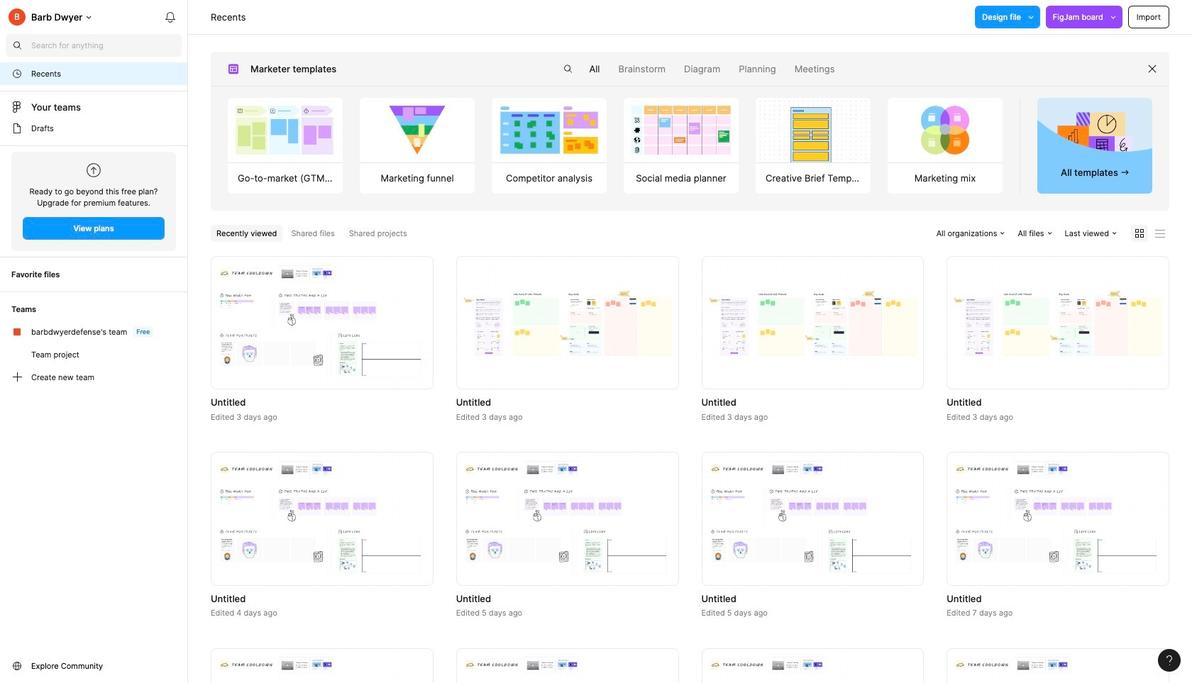 Task type: describe. For each thing, give the bounding box(es) containing it.
community 16 image
[[11, 661, 23, 672]]

see all all templates image
[[1058, 111, 1133, 161]]

go-to-market (gtm) strategy image
[[228, 98, 343, 162]]



Task type: vqa. For each thing, say whether or not it's contained in the screenshot.
the Ex: A weekly team meeting, starting with an ice breaker field
no



Task type: locate. For each thing, give the bounding box(es) containing it.
marketing funnel image
[[360, 98, 475, 162]]

Search for anything text field
[[31, 40, 182, 51]]

social media planner image
[[624, 98, 739, 162]]

search 32 image
[[6, 34, 28, 57]]

bell 32 image
[[159, 6, 182, 28]]

creative brief template image
[[749, 98, 878, 162]]

search 32 image
[[557, 58, 580, 80]]

file thumbnail image
[[218, 265, 427, 381], [464, 291, 672, 356], [709, 291, 918, 356], [955, 291, 1163, 356], [218, 462, 427, 577], [464, 462, 672, 577], [709, 462, 918, 577], [955, 462, 1163, 577], [218, 658, 427, 684], [464, 658, 672, 684], [709, 658, 918, 684], [955, 658, 1163, 684]]

recent 16 image
[[11, 68, 23, 80]]

marketing mix image
[[889, 98, 1003, 162]]

competitor analysis image
[[492, 98, 607, 162]]

page 16 image
[[11, 123, 23, 134]]



